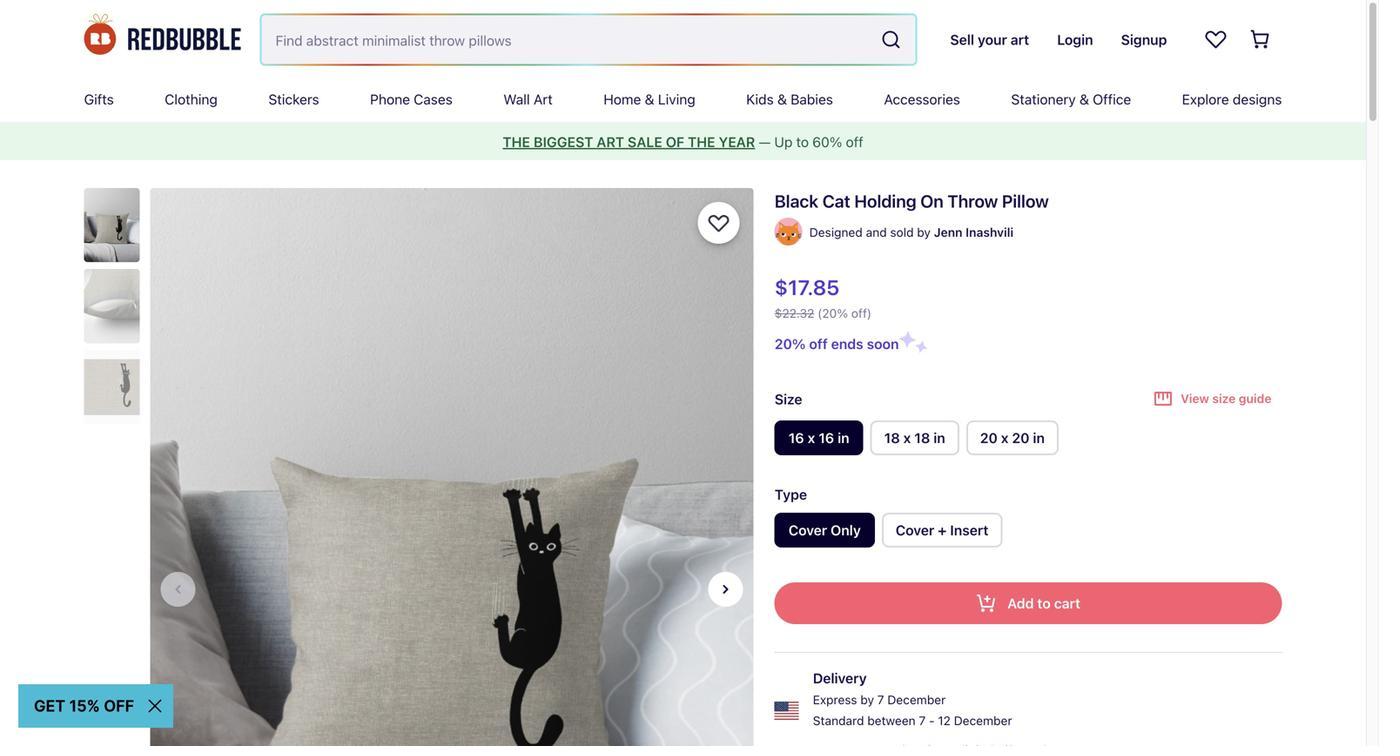 Task type: vqa. For each thing, say whether or not it's contained in the screenshot.
Black Cat Holding On Throw Pillow
yes



Task type: describe. For each thing, give the bounding box(es) containing it.
up
[[775, 134, 793, 150]]

—
[[759, 134, 771, 150]]

0 vertical spatial by
[[918, 225, 931, 240]]

soon
[[867, 336, 899, 352]]

12
[[939, 714, 951, 728]]

wall art
[[504, 91, 553, 108]]

on
[[921, 191, 944, 211]]

wall art link
[[504, 77, 553, 122]]

holding
[[855, 191, 917, 211]]

kids & babies
[[747, 91, 834, 108]]

wall
[[504, 91, 530, 108]]

biggest
[[534, 134, 594, 150]]

between
[[868, 714, 916, 728]]

size
[[775, 391, 803, 408]]

$22.32
[[775, 306, 815, 321]]

phone cases link
[[370, 77, 453, 122]]

2 the from the left
[[688, 134, 716, 150]]

accessories
[[885, 91, 961, 108]]

phone
[[370, 91, 410, 108]]

ends
[[832, 336, 864, 352]]

kids & babies link
[[747, 77, 834, 122]]

designed and sold by jenn inashvili
[[810, 225, 1014, 240]]

year
[[719, 134, 756, 150]]

art
[[534, 91, 553, 108]]

explore designs link
[[1183, 77, 1283, 122]]

clothing link
[[165, 77, 218, 122]]

stationery & office
[[1012, 91, 1132, 108]]

flag of us image
[[775, 699, 800, 724]]

type option group
[[775, 513, 1283, 555]]

express
[[813, 693, 858, 707]]

home & living link
[[604, 77, 696, 122]]

the biggest art sale of the year link
[[503, 134, 756, 150]]

jenn
[[935, 225, 963, 240]]

size option group
[[775, 421, 1283, 463]]

home & living
[[604, 91, 696, 108]]

type
[[775, 487, 808, 503]]

-
[[930, 714, 935, 728]]

menu bar containing gifts
[[84, 77, 1283, 122]]

jenn inashvili link
[[935, 222, 1014, 243]]

1 horizontal spatial 7
[[919, 714, 926, 728]]

20% off ends soon
[[775, 336, 899, 352]]

delivery express by 7 december standard between 7 - 12 december
[[813, 670, 1013, 728]]

black cat holding on throw pillow
[[775, 191, 1050, 211]]

to
[[797, 134, 809, 150]]

0 vertical spatial off
[[846, 134, 864, 150]]

& for stationery
[[1080, 91, 1090, 108]]

1 the from the left
[[503, 134, 531, 150]]

living
[[658, 91, 696, 108]]

0 vertical spatial december
[[888, 693, 946, 707]]

kids
[[747, 91, 774, 108]]

throw
[[948, 191, 999, 211]]

black
[[775, 191, 819, 211]]

pillow
[[1003, 191, 1050, 211]]

stickers
[[269, 91, 319, 108]]



Task type: locate. For each thing, give the bounding box(es) containing it.
by
[[918, 225, 931, 240], [861, 693, 875, 707]]

the down wall
[[503, 134, 531, 150]]

gifts link
[[84, 77, 114, 122]]

1 horizontal spatial off
[[846, 134, 864, 150]]

by right "sold"
[[918, 225, 931, 240]]

sale
[[628, 134, 663, 150]]

(20%
[[818, 306, 849, 321]]

& right kids
[[778, 91, 787, 108]]

the
[[503, 134, 531, 150], [688, 134, 716, 150]]

stationery & office link
[[1012, 77, 1132, 122]]

off)
[[852, 306, 872, 321]]

0 horizontal spatial by
[[861, 693, 875, 707]]

& inside home & living link
[[645, 91, 655, 108]]

1 & from the left
[[645, 91, 655, 108]]

2 & from the left
[[778, 91, 787, 108]]

7 left -
[[919, 714, 926, 728]]

inashvili
[[966, 225, 1014, 240]]

art
[[597, 134, 625, 150]]

& for kids
[[778, 91, 787, 108]]

2 horizontal spatial &
[[1080, 91, 1090, 108]]

gifts
[[84, 91, 114, 108]]

60%
[[813, 134, 843, 150]]

1 vertical spatial off
[[810, 336, 828, 352]]

sold
[[891, 225, 914, 240]]

home
[[604, 91, 642, 108]]

by inside delivery express by 7 december standard between 7 - 12 december
[[861, 693, 875, 707]]

1 horizontal spatial &
[[778, 91, 787, 108]]

7
[[878, 693, 885, 707], [919, 714, 926, 728]]

0 horizontal spatial the
[[503, 134, 531, 150]]

& left living
[[645, 91, 655, 108]]

off
[[846, 134, 864, 150], [810, 336, 828, 352]]

explore designs
[[1183, 91, 1283, 108]]

delivery
[[813, 670, 867, 687]]

$17.85
[[775, 275, 840, 300]]

standard
[[813, 714, 865, 728]]

7 up between
[[878, 693, 885, 707]]

1 vertical spatial december
[[955, 714, 1013, 728]]

off right 20%
[[810, 336, 828, 352]]

of
[[666, 134, 685, 150]]

off right 60%
[[846, 134, 864, 150]]

20%
[[775, 336, 806, 352]]

the right of
[[688, 134, 716, 150]]

by up between
[[861, 693, 875, 707]]

0 horizontal spatial 7
[[878, 693, 885, 707]]

None radio
[[775, 421, 864, 456], [967, 421, 1059, 456], [882, 513, 1003, 548], [775, 421, 864, 456], [967, 421, 1059, 456], [882, 513, 1003, 548]]

None field
[[262, 15, 916, 64]]

& left office
[[1080, 91, 1090, 108]]

1 horizontal spatial december
[[955, 714, 1013, 728]]

cat
[[823, 191, 851, 211]]

$17.85 $22.32 (20% off)
[[775, 275, 872, 321]]

clothing
[[165, 91, 218, 108]]

0 horizontal spatial off
[[810, 336, 828, 352]]

3 & from the left
[[1080, 91, 1090, 108]]

image 1 of 3 group
[[150, 188, 754, 747]]

explore
[[1183, 91, 1230, 108]]

Search term search field
[[262, 15, 874, 64]]

None radio
[[871, 421, 960, 456], [775, 513, 875, 548], [871, 421, 960, 456], [775, 513, 875, 548]]

the biggest art sale of the year — up to 60% off
[[503, 134, 864, 150]]

menu bar
[[84, 77, 1283, 122]]

office
[[1093, 91, 1132, 108]]

0 horizontal spatial december
[[888, 693, 946, 707]]

1 vertical spatial 7
[[919, 714, 926, 728]]

& inside kids & babies link
[[778, 91, 787, 108]]

stickers link
[[269, 77, 319, 122]]

and
[[866, 225, 887, 240]]

0 horizontal spatial &
[[645, 91, 655, 108]]

december
[[888, 693, 946, 707], [955, 714, 1013, 728]]

1 horizontal spatial the
[[688, 134, 716, 150]]

phone cases
[[370, 91, 453, 108]]

1 vertical spatial by
[[861, 693, 875, 707]]

babies
[[791, 91, 834, 108]]

designed
[[810, 225, 863, 240]]

& for home
[[645, 91, 655, 108]]

stationery
[[1012, 91, 1076, 108]]

december right 12
[[955, 714, 1013, 728]]

0 vertical spatial 7
[[878, 693, 885, 707]]

december up -
[[888, 693, 946, 707]]

& inside stationery & office link
[[1080, 91, 1090, 108]]

&
[[645, 91, 655, 108], [778, 91, 787, 108], [1080, 91, 1090, 108]]

cases
[[414, 91, 453, 108]]

accessories link
[[885, 77, 961, 122]]

designs
[[1234, 91, 1283, 108]]

1 horizontal spatial by
[[918, 225, 931, 240]]



